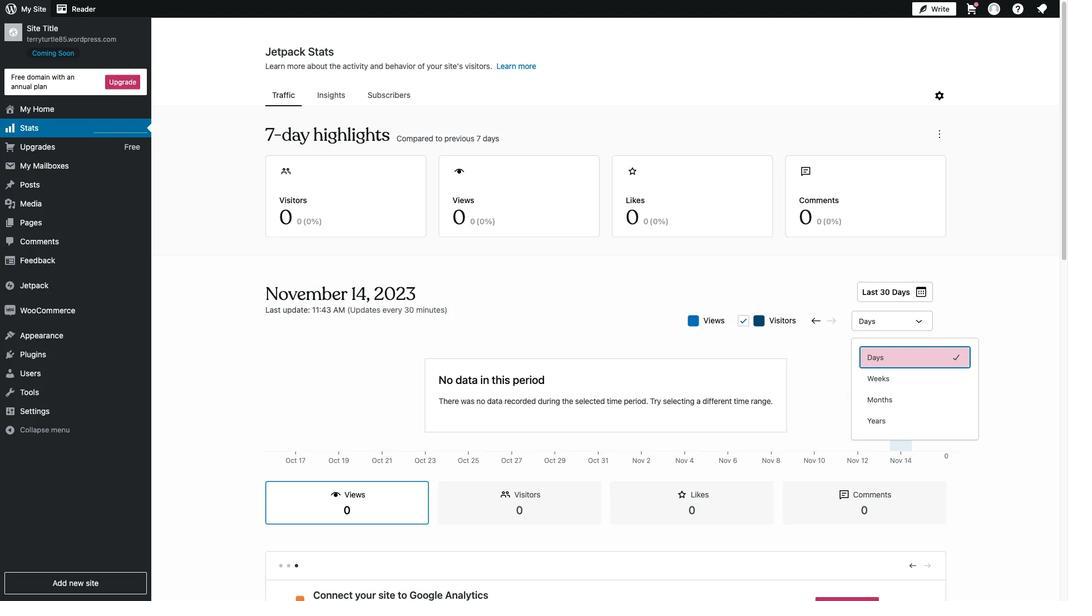 Task type: locate. For each thing, give the bounding box(es) containing it.
100,000 up weeks button
[[924, 341, 949, 349]]

%) inside views 0 0 ( 0 %)
[[485, 217, 496, 226]]

0 vertical spatial site
[[33, 5, 46, 13]]

my for my mailboxes
[[20, 161, 31, 170]]

views for views
[[704, 316, 725, 325]]

upgrades
[[20, 142, 55, 151]]

2 for 100,000 2 0
[[945, 341, 949, 349]]

learn
[[266, 62, 285, 71]]

oct for oct 27
[[502, 457, 513, 465]]

1 horizontal spatial site
[[379, 589, 396, 601]]

nov left 8
[[762, 457, 775, 465]]

days up weeks
[[868, 353, 884, 362]]

1 horizontal spatial to
[[436, 134, 443, 143]]

nov left the 12
[[848, 457, 860, 465]]

comments inside comments 0 0 ( 0 %)
[[800, 195, 840, 205]]

30 right every
[[405, 305, 414, 314]]

upgrade
[[109, 78, 136, 86]]

views 0
[[344, 490, 366, 516]]

1 vertical spatial days
[[860, 317, 876, 325]]

pager controls element
[[266, 552, 946, 580]]

soon
[[58, 49, 74, 57]]

site up title
[[33, 5, 46, 13]]

my inside my home link
[[20, 104, 31, 114]]

traffic
[[272, 90, 295, 100]]

2 horizontal spatial visitors
[[770, 316, 797, 325]]

nov 10
[[804, 457, 826, 465]]

my mailboxes link
[[0, 156, 151, 175]]

oct for oct 19
[[329, 457, 340, 465]]

2 horizontal spatial comments
[[854, 490, 892, 499]]

nov 4
[[676, 457, 694, 465]]

was
[[461, 397, 475, 406]]

free for free domain with an annual plan
[[11, 73, 25, 81]]

1 horizontal spatial 2
[[945, 341, 949, 349]]

site title terryturtle85.wordpress.com
[[27, 24, 116, 43]]

my inside my mailboxes "link"
[[20, 161, 31, 170]]

previous image
[[908, 561, 919, 571]]

selected
[[576, 397, 605, 406]]

about
[[307, 62, 328, 71]]

0 horizontal spatial your
[[355, 589, 376, 601]]

11:43
[[312, 305, 331, 314]]

last up days dropdown button
[[863, 287, 879, 296]]

30
[[881, 287, 891, 296], [405, 305, 414, 314]]

8 oct from the left
[[588, 457, 600, 465]]

oct left 27
[[502, 457, 513, 465]]

site left title
[[27, 24, 41, 33]]

likes inside likes 0 0 ( 0 %)
[[626, 195, 645, 205]]

0 vertical spatial site
[[86, 579, 99, 588]]

menu
[[266, 85, 934, 106]]

nov left 6 at the right
[[719, 457, 732, 465]]

views inside views 0
[[345, 490, 366, 499]]

1 nov from the left
[[633, 457, 645, 465]]

img image inside woocommerce 'link'
[[4, 305, 16, 316]]

my left home
[[20, 104, 31, 114]]

%) inside visitors 0 0 ( 0 %)
[[312, 217, 322, 226]]

img image left the woocommerce
[[4, 305, 16, 316]]

0 vertical spatial 30
[[881, 287, 891, 296]]

free down the highest hourly views 0 image
[[124, 142, 140, 151]]

your right "of"
[[427, 62, 443, 71]]

1 vertical spatial comments
[[20, 237, 59, 246]]

3 %) from the left
[[658, 217, 669, 226]]

data left in
[[456, 373, 478, 386]]

0 horizontal spatial views
[[345, 490, 366, 499]]

10
[[819, 457, 826, 465]]

0 inside comments 0
[[862, 503, 869, 516]]

users link
[[0, 364, 151, 383]]

feedback link
[[0, 251, 151, 270]]

days inside dropdown button
[[860, 317, 876, 325]]

views
[[453, 195, 475, 205], [704, 316, 725, 325], [345, 490, 366, 499]]

2 for nov 2
[[647, 457, 651, 465]]

0 vertical spatial visitors
[[279, 195, 307, 205]]

1 vertical spatial img image
[[4, 305, 16, 316]]

1 vertical spatial free
[[124, 142, 140, 151]]

domain
[[27, 73, 50, 81]]

previous
[[445, 134, 475, 143]]

subscribers link
[[361, 85, 417, 105]]

free up annual plan
[[11, 73, 25, 81]]

oct 27
[[502, 457, 523, 465]]

oct 29
[[545, 457, 566, 465]]

Months button
[[861, 390, 970, 410]]

5 oct from the left
[[458, 457, 470, 465]]

appearance link
[[0, 326, 151, 345]]

0 vertical spatial 100,000
[[924, 341, 949, 349]]

add new site link
[[4, 572, 147, 595]]

2 left nov 4
[[647, 457, 651, 465]]

views inside views 0 0 ( 0 %)
[[453, 195, 475, 205]]

visitors for visitors
[[770, 316, 797, 325]]

2 inside 100,000 2 0
[[945, 341, 949, 349]]

comments
[[800, 195, 840, 205], [20, 237, 59, 246], [854, 490, 892, 499]]

19
[[342, 457, 349, 465]]

0 horizontal spatial last
[[266, 305, 281, 314]]

img image left jetpack
[[4, 280, 16, 291]]

1 %) from the left
[[312, 217, 322, 226]]

oct 21
[[372, 457, 393, 465]]

2 vertical spatial comments
[[854, 490, 892, 499]]

2 nov from the left
[[676, 457, 688, 465]]

100,000 for 100,000 2 0
[[924, 341, 949, 349]]

my left reader link
[[21, 5, 31, 13]]

2 ( from the left
[[477, 217, 480, 226]]

range.
[[751, 397, 773, 406]]

6 nov from the left
[[848, 457, 860, 465]]

1 vertical spatial visitors
[[770, 316, 797, 325]]

views for views 0
[[345, 490, 366, 499]]

( inside likes 0 0 ( 0 %)
[[650, 217, 653, 226]]

7-
[[266, 124, 282, 146]]

to left previous
[[436, 134, 443, 143]]

2 img image from the top
[[4, 305, 16, 316]]

feedback
[[20, 256, 55, 265]]

plugins
[[20, 350, 46, 359]]

learn more
[[497, 62, 537, 71]]

the right about
[[330, 62, 341, 71]]

nov left 14 at the bottom
[[891, 457, 903, 465]]

5 nov from the left
[[804, 457, 817, 465]]

oct left the 23
[[415, 457, 426, 465]]

upgrade button
[[105, 75, 140, 89]]

1 vertical spatial 2
[[647, 457, 651, 465]]

%) inside likes 0 0 ( 0 %)
[[658, 217, 669, 226]]

2 up weeks button
[[945, 341, 949, 349]]

time left period.
[[607, 397, 622, 406]]

0 vertical spatial to
[[436, 134, 443, 143]]

1 vertical spatial 100,000
[[924, 457, 949, 465]]

oct for oct 23
[[415, 457, 426, 465]]

add
[[53, 579, 67, 588]]

recorded
[[505, 397, 536, 406]]

comments link
[[0, 232, 151, 251]]

my home
[[20, 104, 54, 114]]

days up days dropdown button
[[893, 287, 911, 296]]

tools link
[[0, 383, 151, 402]]

0 vertical spatial likes
[[626, 195, 645, 205]]

time left range.
[[734, 397, 749, 406]]

oct for oct 25
[[458, 457, 470, 465]]

new
[[69, 579, 84, 588]]

2 horizontal spatial views
[[704, 316, 725, 325]]

8
[[777, 457, 781, 465]]

1 vertical spatial views
[[704, 316, 725, 325]]

nov right 31
[[633, 457, 645, 465]]

img image inside jetpack link
[[4, 280, 16, 291]]

0 vertical spatial the
[[330, 62, 341, 71]]

site inside add new site link
[[86, 579, 99, 588]]

subscribers
[[368, 90, 411, 100]]

insights link
[[311, 85, 352, 105]]

3 ( from the left
[[650, 217, 653, 226]]

Weeks button
[[861, 369, 970, 389]]

img image for jetpack
[[4, 280, 16, 291]]

1 vertical spatial last
[[266, 305, 281, 314]]

1 horizontal spatial data
[[487, 397, 503, 406]]

nov for nov 6
[[719, 457, 732, 465]]

site inside site title terryturtle85.wordpress.com
[[27, 24, 41, 33]]

0 vertical spatial your
[[427, 62, 443, 71]]

coming
[[32, 49, 56, 57]]

likes for likes 0
[[691, 490, 709, 499]]

oct left 31
[[588, 457, 600, 465]]

your
[[427, 62, 443, 71], [355, 589, 376, 601]]

option group
[[861, 347, 970, 431]]

0 vertical spatial img image
[[4, 280, 16, 291]]

likes 0 0 ( 0 %)
[[626, 195, 669, 231]]

1 horizontal spatial 30
[[881, 287, 891, 296]]

site inside jetpack stats main content
[[379, 589, 396, 601]]

1 ( from the left
[[303, 217, 306, 226]]

img image
[[4, 280, 16, 291], [4, 305, 16, 316]]

2 vertical spatial days
[[868, 353, 884, 362]]

oct left 19
[[329, 457, 340, 465]]

2 %) from the left
[[485, 217, 496, 226]]

0 horizontal spatial free
[[11, 73, 25, 81]]

2 vertical spatial visitors
[[515, 490, 541, 499]]

views for views 0 0 ( 0 %)
[[453, 195, 475, 205]]

21
[[385, 457, 393, 465]]

highest hourly views 0 image
[[94, 126, 147, 133]]

every
[[383, 305, 403, 314]]

%)
[[312, 217, 322, 226], [485, 217, 496, 226], [658, 217, 669, 226], [832, 217, 843, 226]]

november 14, 2023 last update: 11:43 am (updates every 30 minutes)
[[266, 283, 448, 314]]

2 oct from the left
[[329, 457, 340, 465]]

help image
[[1012, 2, 1025, 16]]

0 horizontal spatial data
[[456, 373, 478, 386]]

4 ( from the left
[[824, 217, 827, 226]]

oct 31
[[588, 457, 609, 465]]

days down 'last 30 days'
[[860, 317, 876, 325]]

collapse
[[20, 426, 49, 434]]

0 horizontal spatial to
[[398, 589, 407, 601]]

0 horizontal spatial 2
[[647, 457, 651, 465]]

30 up days dropdown button
[[881, 287, 891, 296]]

menu containing traffic
[[266, 85, 934, 106]]

free for free
[[124, 142, 140, 151]]

1 vertical spatial to
[[398, 589, 407, 601]]

6 oct from the left
[[502, 457, 513, 465]]

1 vertical spatial 30
[[405, 305, 414, 314]]

0 horizontal spatial likes
[[626, 195, 645, 205]]

0 vertical spatial comments
[[800, 195, 840, 205]]

media
[[20, 199, 42, 208]]

visitors
[[279, 195, 307, 205], [770, 316, 797, 325], [515, 490, 541, 499]]

last left update:
[[266, 305, 281, 314]]

oct left the 25
[[458, 457, 470, 465]]

1 vertical spatial site
[[27, 24, 41, 33]]

likes
[[626, 195, 645, 205], [691, 490, 709, 499]]

( inside views 0 0 ( 0 %)
[[477, 217, 480, 226]]

nov for nov 14
[[891, 457, 903, 465]]

4 nov from the left
[[762, 457, 775, 465]]

1 horizontal spatial the
[[562, 397, 574, 406]]

1 vertical spatial your
[[355, 589, 376, 601]]

( for comments 0 0 ( 0 %)
[[824, 217, 827, 226]]

site
[[86, 579, 99, 588], [379, 589, 396, 601]]

site right new
[[86, 579, 99, 588]]

0 horizontal spatial comments
[[20, 237, 59, 246]]

7 nov from the left
[[891, 457, 903, 465]]

4 %) from the left
[[832, 217, 843, 226]]

1 horizontal spatial comments
[[800, 195, 840, 205]]

0 horizontal spatial 30
[[405, 305, 414, 314]]

different
[[703, 397, 732, 406]]

100,000 right 14 at the bottom
[[924, 457, 949, 465]]

0 vertical spatial last
[[863, 287, 879, 296]]

2 vertical spatial views
[[345, 490, 366, 499]]

time
[[607, 397, 622, 406], [734, 397, 749, 406]]

oct left 29
[[545, 457, 556, 465]]

( inside visitors 0 0 ( 0 %)
[[303, 217, 306, 226]]

site
[[33, 5, 46, 13], [27, 24, 41, 33]]

3 nov from the left
[[719, 457, 732, 465]]

1 horizontal spatial last
[[863, 287, 879, 296]]

1 horizontal spatial time
[[734, 397, 749, 406]]

1 100,000 from the top
[[924, 341, 949, 349]]

months
[[868, 396, 893, 404]]

my shopping cart image
[[966, 2, 979, 16]]

selecting
[[663, 397, 695, 406]]

last 30 days button
[[858, 282, 934, 302]]

1 horizontal spatial free
[[124, 142, 140, 151]]

0 vertical spatial my
[[21, 5, 31, 13]]

reader link
[[51, 0, 100, 18]]

your right connect
[[355, 589, 376, 601]]

nov left 4
[[676, 457, 688, 465]]

0 horizontal spatial time
[[607, 397, 622, 406]]

%) for likes 0 0 ( 0 %)
[[658, 217, 669, 226]]

likes inside likes 0
[[691, 490, 709, 499]]

days button
[[852, 311, 934, 331]]

30 inside button
[[881, 287, 891, 296]]

2 100,000 from the top
[[924, 457, 949, 465]]

3 oct from the left
[[372, 457, 383, 465]]

free inside free domain with an annual plan
[[11, 73, 25, 81]]

last inside button
[[863, 287, 879, 296]]

oct left 21
[[372, 457, 383, 465]]

a
[[697, 397, 701, 406]]

connect your site to google analytics
[[313, 589, 489, 601]]

oct left 17
[[286, 457, 297, 465]]

1 vertical spatial my
[[20, 104, 31, 114]]

1 img image from the top
[[4, 280, 16, 291]]

1 horizontal spatial your
[[427, 62, 443, 71]]

traffic link
[[266, 85, 302, 105]]

7 oct from the left
[[545, 457, 556, 465]]

0 horizontal spatial site
[[86, 579, 99, 588]]

( inside comments 0 0 ( 0 %)
[[824, 217, 827, 226]]

1 vertical spatial data
[[487, 397, 503, 406]]

0 vertical spatial days
[[893, 287, 911, 296]]

no
[[477, 397, 485, 406]]

during
[[538, 397, 560, 406]]

(
[[303, 217, 306, 226], [477, 217, 480, 226], [650, 217, 653, 226], [824, 217, 827, 226]]

0 vertical spatial 2
[[945, 341, 949, 349]]

comments inside comments link
[[20, 237, 59, 246]]

0 vertical spatial free
[[11, 73, 25, 81]]

0 horizontal spatial visitors
[[279, 195, 307, 205]]

1 horizontal spatial visitors
[[515, 490, 541, 499]]

days
[[893, 287, 911, 296], [860, 317, 876, 325], [868, 353, 884, 362]]

2 vertical spatial my
[[20, 161, 31, 170]]

( for views 0 0 ( 0 %)
[[477, 217, 480, 226]]

%) inside comments 0 0 ( 0 %)
[[832, 217, 843, 226]]

site right connect
[[379, 589, 396, 601]]

nov for nov 10
[[804, 457, 817, 465]]

stats link
[[0, 119, 151, 138]]

None checkbox
[[739, 315, 750, 326]]

4 oct from the left
[[415, 457, 426, 465]]

1 horizontal spatial views
[[453, 195, 475, 205]]

nov left "10"
[[804, 457, 817, 465]]

visitors inside visitors 0 0 ( 0 %)
[[279, 195, 307, 205]]

visitors for visitors 0 0 ( 0 %)
[[279, 195, 307, 205]]

Days button
[[861, 347, 970, 367]]

2 time from the left
[[734, 397, 749, 406]]

posts
[[20, 180, 40, 189]]

1 horizontal spatial likes
[[691, 490, 709, 499]]

the right during
[[562, 397, 574, 406]]

1 vertical spatial site
[[379, 589, 396, 601]]

0 vertical spatial views
[[453, 195, 475, 205]]

in
[[481, 373, 490, 386]]

nov for nov 2
[[633, 457, 645, 465]]

likes for likes 0 0 ( 0 %)
[[626, 195, 645, 205]]

to left google analytics
[[398, 589, 407, 601]]

nov for nov 12
[[848, 457, 860, 465]]

my up posts
[[20, 161, 31, 170]]

1 oct from the left
[[286, 457, 297, 465]]

google analytics
[[410, 589, 489, 601]]

oct for oct 17
[[286, 457, 297, 465]]

data right no
[[487, 397, 503, 406]]

comments for comments 0 0 ( 0 %)
[[800, 195, 840, 205]]

0 horizontal spatial the
[[330, 62, 341, 71]]

1 vertical spatial likes
[[691, 490, 709, 499]]



Task type: describe. For each thing, give the bounding box(es) containing it.
days for "days" button
[[868, 353, 884, 362]]

compared to previous 7 days
[[397, 134, 500, 143]]

am
[[333, 305, 345, 314]]

woocommerce
[[20, 306, 75, 315]]

compared
[[397, 134, 434, 143]]

my site link
[[0, 0, 51, 18]]

reader
[[72, 5, 96, 13]]

next image
[[923, 561, 933, 571]]

the inside jetpack stats learn more about the activity and behavior of your site's visitors. learn more
[[330, 62, 341, 71]]

period
[[513, 373, 545, 386]]

nov for nov 8
[[762, 457, 775, 465]]

visitors for visitors 0
[[515, 490, 541, 499]]

0 vertical spatial data
[[456, 373, 478, 386]]

( for likes 0 0 ( 0 %)
[[650, 217, 653, 226]]

site for new
[[86, 579, 99, 588]]

last inside november 14, 2023 last update: 11:43 am (updates every 30 minutes)
[[266, 305, 281, 314]]

comments for comments
[[20, 237, 59, 246]]

my site
[[21, 5, 46, 13]]

7
[[477, 134, 481, 143]]

nov for nov 4
[[676, 457, 688, 465]]

nov 6
[[719, 457, 738, 465]]

woocommerce link
[[0, 301, 151, 320]]

there
[[439, 397, 459, 406]]

0 inside likes 0
[[689, 503, 696, 516]]

users
[[20, 369, 41, 378]]

years
[[868, 417, 886, 425]]

12
[[862, 457, 869, 465]]

there was no data recorded during the selected time period. try selecting a different time range.
[[439, 397, 773, 406]]

oct for oct 31
[[588, 457, 600, 465]]

0 inside views 0
[[344, 503, 351, 516]]

settings
[[20, 407, 50, 416]]

oct 23
[[415, 457, 436, 465]]

pages
[[20, 218, 42, 227]]

Years button
[[861, 411, 970, 431]]

4
[[690, 457, 694, 465]]

insights
[[317, 90, 346, 100]]

comments 0
[[854, 490, 892, 516]]

oct for oct 29
[[545, 457, 556, 465]]

img image for woocommerce
[[4, 305, 16, 316]]

0 inside visitors 0
[[516, 503, 523, 516]]

my for my site
[[21, 5, 31, 13]]

option group containing days
[[861, 347, 970, 431]]

days for days dropdown button
[[860, 317, 876, 325]]

oct for oct 21
[[372, 457, 383, 465]]

6
[[733, 457, 738, 465]]

comments for comments 0
[[854, 490, 892, 499]]

plugins link
[[0, 345, 151, 364]]

jetpack link
[[0, 276, 151, 295]]

collapse menu link
[[0, 421, 151, 439]]

my for my home
[[20, 104, 31, 114]]

behavior
[[386, 62, 416, 71]]

nov 12
[[848, 457, 869, 465]]

site for your
[[379, 589, 396, 601]]

visitors 0 0 ( 0 %)
[[279, 195, 322, 231]]

7-day highlights
[[266, 124, 390, 146]]

and
[[370, 62, 384, 71]]

pages link
[[0, 213, 151, 232]]

annual plan
[[11, 83, 47, 90]]

update:
[[283, 305, 310, 314]]

posts link
[[0, 175, 151, 194]]

27
[[515, 457, 523, 465]]

100,000 2 0
[[924, 341, 949, 460]]

my profile image
[[989, 3, 1001, 15]]

likes 0
[[689, 490, 709, 516]]

1 time from the left
[[607, 397, 622, 406]]

menu inside jetpack stats main content
[[266, 85, 934, 106]]

home
[[33, 104, 54, 114]]

your inside jetpack stats learn more about the activity and behavior of your site's visitors. learn more
[[427, 62, 443, 71]]

( for visitors 0 0 ( 0 %)
[[303, 217, 306, 226]]

of
[[418, 62, 425, 71]]

%) for comments 0 0 ( 0 %)
[[832, 217, 843, 226]]

visitors.
[[465, 62, 493, 71]]

none checkbox inside jetpack stats main content
[[739, 315, 750, 326]]

settings link
[[0, 402, 151, 421]]

media link
[[0, 194, 151, 213]]

mailboxes
[[33, 161, 69, 170]]

jetpack
[[20, 281, 49, 290]]

learn more link
[[497, 62, 537, 71]]

add new site
[[53, 579, 99, 588]]

no
[[439, 373, 453, 386]]

highlights
[[314, 124, 390, 146]]

comments 0 0 ( 0 %)
[[800, 195, 843, 231]]

0 inside 100,000 2 0
[[945, 452, 949, 460]]

appearance
[[20, 331, 63, 340]]

weeks
[[868, 374, 890, 383]]

jetpack stats learn more about the activity and behavior of your site's visitors. learn more
[[266, 45, 537, 71]]

site's
[[445, 62, 463, 71]]

2023
[[374, 283, 416, 305]]

more
[[287, 62, 305, 71]]

manage your notifications image
[[1036, 2, 1049, 16]]

my home link
[[0, 100, 151, 119]]

connect
[[313, 589, 353, 601]]

%) for visitors 0 0 ( 0 %)
[[312, 217, 322, 226]]

this
[[492, 373, 510, 386]]

1 vertical spatial the
[[562, 397, 574, 406]]

%) for views 0 0 ( 0 %)
[[485, 217, 496, 226]]

day
[[282, 124, 310, 146]]

time image
[[1063, 43, 1069, 53]]

oct 25
[[458, 457, 480, 465]]

30 inside november 14, 2023 last update: 11:43 am (updates every 30 minutes)
[[405, 305, 414, 314]]

23
[[428, 457, 436, 465]]

nov 14
[[891, 457, 912, 465]]

nov 2
[[633, 457, 651, 465]]

write link
[[913, 0, 957, 18]]

tools
[[20, 388, 39, 397]]

jetpack stats main content
[[0, 44, 1060, 601]]

100,000 for 100,000
[[924, 457, 949, 465]]

minutes)
[[416, 305, 448, 314]]

title
[[43, 24, 58, 33]]

nov 8
[[762, 457, 781, 465]]



Task type: vqa. For each thing, say whether or not it's contained in the screenshot.
Practice outside image
no



